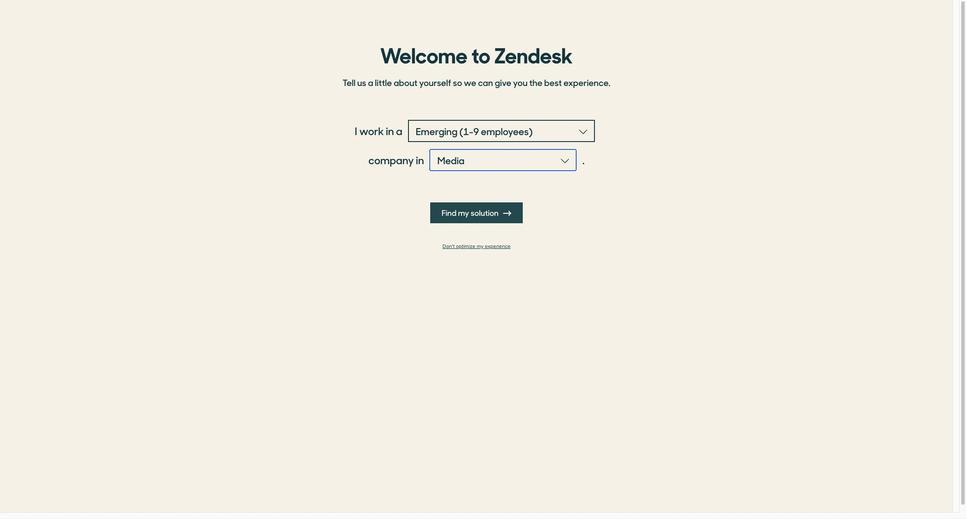Task type: locate. For each thing, give the bounding box(es) containing it.
0 horizontal spatial in
[[386, 123, 394, 138]]

zendesk
[[494, 39, 573, 69]]

in right the company on the left of page
[[416, 153, 424, 167]]

welcome to zendesk
[[380, 39, 573, 69]]

find     my solution
[[442, 207, 500, 218]]

a right us
[[368, 76, 373, 89]]

welcome
[[380, 39, 468, 69]]

in right the "work"
[[386, 123, 394, 138]]

1 horizontal spatial in
[[416, 153, 424, 167]]

0 horizontal spatial my
[[458, 207, 469, 218]]

can
[[478, 76, 493, 89]]

a right the "work"
[[396, 123, 403, 138]]

my right find
[[458, 207, 469, 218]]

my right optimize
[[477, 243, 484, 250]]

0 vertical spatial in
[[386, 123, 394, 138]]

optimize
[[456, 243, 476, 250]]

experience.
[[564, 76, 611, 89]]

give
[[495, 76, 512, 89]]

us
[[357, 76, 366, 89]]

my
[[458, 207, 469, 218], [477, 243, 484, 250]]

1 horizontal spatial my
[[477, 243, 484, 250]]

so
[[453, 76, 462, 89]]

1 vertical spatial a
[[396, 123, 403, 138]]

the
[[529, 76, 543, 89]]

0 horizontal spatial a
[[368, 76, 373, 89]]

don't
[[443, 243, 455, 250]]

company
[[369, 153, 414, 167]]

0 vertical spatial my
[[458, 207, 469, 218]]

1 horizontal spatial a
[[396, 123, 403, 138]]

a
[[368, 76, 373, 89], [396, 123, 403, 138]]

in
[[386, 123, 394, 138], [416, 153, 424, 167]]

little
[[375, 76, 392, 89]]



Task type: describe. For each thing, give the bounding box(es) containing it.
yourself
[[419, 76, 451, 89]]

solution
[[471, 207, 499, 218]]

1 vertical spatial in
[[416, 153, 424, 167]]

work
[[359, 123, 384, 138]]

find     my solution button
[[430, 203, 523, 223]]

.
[[583, 153, 585, 167]]

you
[[513, 76, 528, 89]]

best
[[544, 76, 562, 89]]

don't optimize my experience link
[[338, 243, 616, 250]]

find
[[442, 207, 457, 218]]

i work in a
[[355, 123, 403, 138]]

company in
[[369, 153, 424, 167]]

to
[[472, 39, 491, 69]]

we
[[464, 76, 476, 89]]

experience
[[485, 243, 511, 250]]

1 vertical spatial my
[[477, 243, 484, 250]]

my inside button
[[458, 207, 469, 218]]

about
[[394, 76, 418, 89]]

arrow right image
[[504, 210, 512, 217]]

i
[[355, 123, 357, 138]]

tell
[[343, 76, 356, 89]]

don't optimize my experience
[[443, 243, 511, 250]]

tell us a little about yourself so we can give you the best experience.
[[343, 76, 611, 89]]

0 vertical spatial a
[[368, 76, 373, 89]]



